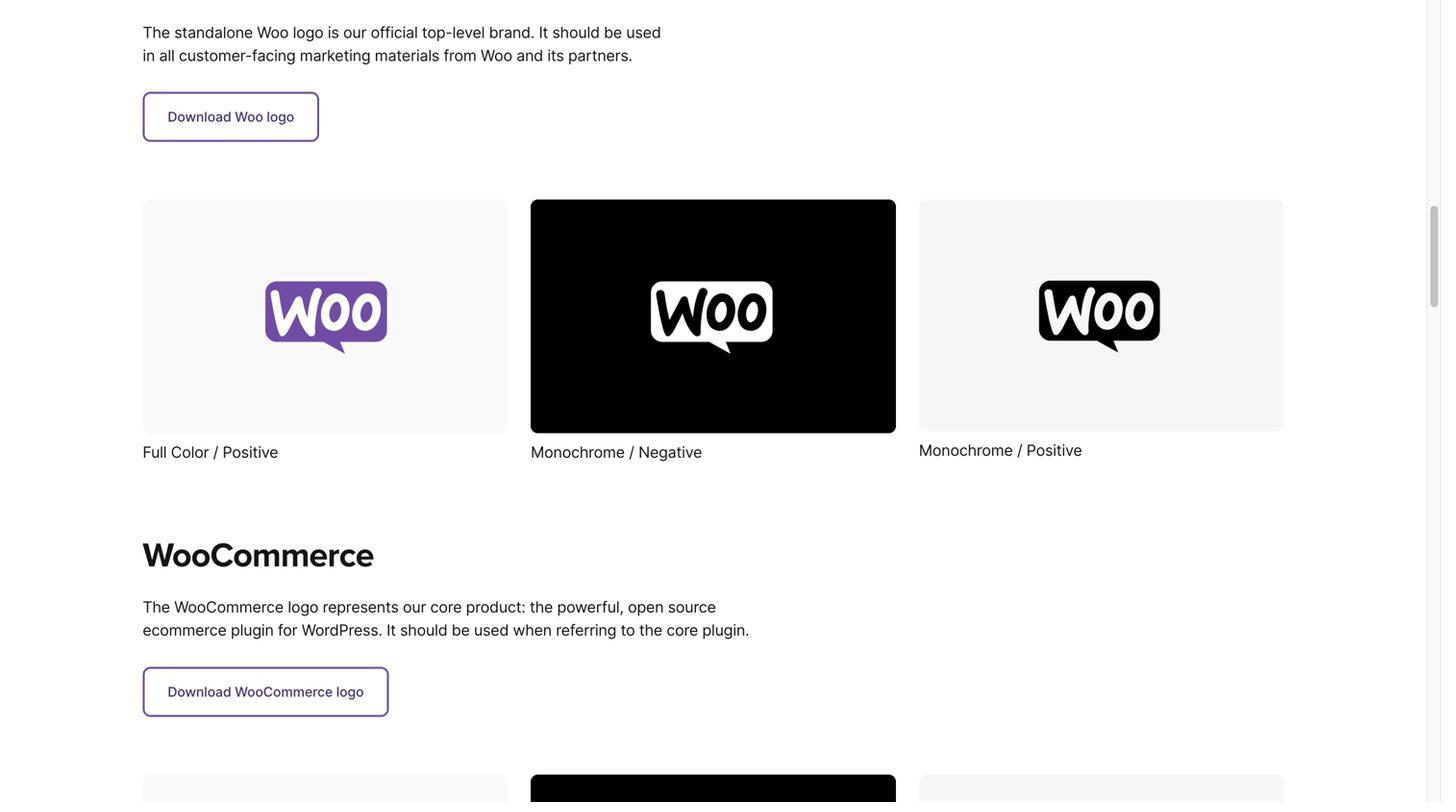 Task type: vqa. For each thing, say whether or not it's contained in the screenshot.
the leftmost used
yes



Task type: describe. For each thing, give the bounding box(es) containing it.
marketing
[[300, 46, 371, 65]]

brand.
[[489, 23, 535, 42]]

used inside the standalone woo logo is our official top-level brand. it should be used in all customer-facing marketing materials from woo and its partners.
[[626, 23, 661, 42]]

top-
[[422, 23, 453, 42]]

customer-
[[179, 46, 252, 65]]

standalone
[[174, 23, 253, 42]]

it inside "the woocommerce logo represents our core product: the powerful, open source ecommerce plugin for wordpress. it should be used when referring to the core plugin."
[[387, 621, 396, 640]]

represents
[[323, 598, 399, 617]]

/ for monochrome / negative
[[629, 443, 634, 461]]

the woocommerce logo represents our core product: the powerful, open source ecommerce plugin for wordpress. it should be used when referring to the core plugin.
[[143, 598, 750, 640]]

be inside "the woocommerce logo represents our core product: the powerful, open source ecommerce plugin for wordpress. it should be used when referring to the core plugin."
[[452, 621, 470, 640]]

monochrome for monochrome / negative
[[531, 443, 625, 461]]

and
[[517, 46, 543, 65]]

should inside "the woocommerce logo represents our core product: the powerful, open source ecommerce plugin for wordpress. it should be used when referring to the core plugin."
[[400, 621, 448, 640]]

negative
[[639, 443, 702, 461]]

level
[[453, 23, 485, 42]]

plugin.
[[702, 621, 750, 640]]

is
[[328, 23, 339, 42]]

our inside "the woocommerce logo represents our core product: the powerful, open source ecommerce plugin for wordpress. it should be used when referring to the core plugin."
[[403, 598, 426, 617]]

source
[[668, 598, 716, 617]]

0 horizontal spatial the
[[530, 598, 553, 617]]

referring
[[556, 621, 617, 640]]

to
[[621, 621, 635, 640]]

0 horizontal spatial /
[[213, 443, 218, 461]]

monochrome / positive
[[919, 441, 1083, 460]]

download woocommerce logo link
[[143, 667, 389, 717]]

logo inside the standalone woo logo is our official top-level brand. it should be used in all customer-facing marketing materials from woo and its partners.
[[293, 23, 324, 42]]

when
[[513, 621, 552, 640]]

download for download woocommerce logo
[[168, 684, 231, 700]]

logo for download woo logo
[[267, 109, 294, 125]]

its
[[548, 46, 564, 65]]

2 vertical spatial woo
[[235, 109, 263, 125]]

the for the woocommerce logo represents our core product: the powerful, open source ecommerce plugin for wordpress. it should be used when referring to the core plugin.
[[143, 598, 170, 617]]

materials
[[375, 46, 440, 65]]

product:
[[466, 598, 526, 617]]

it inside the standalone woo logo is our official top-level brand. it should be used in all customer-facing marketing materials from woo and its partners.
[[539, 23, 548, 42]]

/ for monochrome / positive
[[1017, 441, 1023, 460]]

official
[[371, 23, 418, 42]]

color
[[171, 443, 209, 461]]

download for download woo logo
[[168, 109, 231, 125]]

full
[[143, 443, 167, 461]]

0 vertical spatial woocommerce
[[143, 535, 374, 576]]



Task type: locate. For each thing, give the bounding box(es) containing it.
1 vertical spatial the
[[639, 621, 663, 640]]

it down represents
[[387, 621, 396, 640]]

woo down brand.
[[481, 46, 512, 65]]

all
[[159, 46, 175, 65]]

1 vertical spatial download
[[168, 684, 231, 700]]

partners.
[[568, 46, 633, 65]]

1 horizontal spatial positive
[[1027, 441, 1083, 460]]

download woo logo
[[168, 109, 294, 125]]

1 download from the top
[[168, 109, 231, 125]]

facing
[[252, 46, 296, 65]]

the standalone woo logo is our official top-level brand. it should be used in all customer-facing marketing materials from woo and its partners.
[[143, 23, 661, 65]]

be down product:
[[452, 621, 470, 640]]

0 vertical spatial download
[[168, 109, 231, 125]]

0 horizontal spatial be
[[452, 621, 470, 640]]

woo up facing
[[257, 23, 289, 42]]

download woo logo link
[[143, 92, 319, 142]]

1 horizontal spatial core
[[667, 621, 698, 640]]

ecommerce
[[143, 621, 227, 640]]

1 vertical spatial it
[[387, 621, 396, 640]]

our right the is
[[343, 23, 367, 42]]

it up its
[[539, 23, 548, 42]]

1 horizontal spatial our
[[403, 598, 426, 617]]

be
[[604, 23, 622, 42], [452, 621, 470, 640]]

our right represents
[[403, 598, 426, 617]]

0 vertical spatial should
[[552, 23, 600, 42]]

1 vertical spatial used
[[474, 621, 509, 640]]

2 the from the top
[[143, 598, 170, 617]]

monochrome / negative
[[531, 443, 702, 461]]

the for the standalone woo logo is our official top-level brand. it should be used in all customer-facing marketing materials from woo and its partners.
[[143, 23, 170, 42]]

1 vertical spatial be
[[452, 621, 470, 640]]

2 download from the top
[[168, 684, 231, 700]]

logo left the is
[[293, 23, 324, 42]]

our
[[343, 23, 367, 42], [403, 598, 426, 617]]

the up in
[[143, 23, 170, 42]]

download down ecommerce
[[168, 684, 231, 700]]

wordpress.
[[302, 621, 383, 640]]

0 horizontal spatial it
[[387, 621, 396, 640]]

used inside "the woocommerce logo represents our core product: the powerful, open source ecommerce plugin for wordpress. it should be used when referring to the core plugin."
[[474, 621, 509, 640]]

the inside "the woocommerce logo represents our core product: the powerful, open source ecommerce plugin for wordpress. it should be used when referring to the core plugin."
[[143, 598, 170, 617]]

1 horizontal spatial should
[[552, 23, 600, 42]]

1 horizontal spatial used
[[626, 23, 661, 42]]

0 horizontal spatial used
[[474, 621, 509, 640]]

woocommerce
[[143, 535, 374, 576], [174, 598, 284, 617], [235, 684, 333, 700]]

1 horizontal spatial be
[[604, 23, 622, 42]]

1 the from the top
[[143, 23, 170, 42]]

0 horizontal spatial monochrome
[[531, 443, 625, 461]]

logo for the woocommerce logo represents our core product: the powerful, open source ecommerce plugin for wordpress. it should be used when referring to the core plugin.
[[288, 598, 319, 617]]

powerful,
[[557, 598, 624, 617]]

core left product:
[[430, 598, 462, 617]]

our inside the standalone woo logo is our official top-level brand. it should be used in all customer-facing marketing materials from woo and its partners.
[[343, 23, 367, 42]]

0 horizontal spatial positive
[[223, 443, 278, 461]]

woocommerce for download
[[235, 684, 333, 700]]

logo down facing
[[267, 109, 294, 125]]

full color / positive
[[143, 443, 278, 461]]

monochrome
[[919, 441, 1013, 460], [531, 443, 625, 461]]

be inside the standalone woo logo is our official top-level brand. it should be used in all customer-facing marketing materials from woo and its partners.
[[604, 23, 622, 42]]

the
[[530, 598, 553, 617], [639, 621, 663, 640]]

logo inside "the woocommerce logo represents our core product: the powerful, open source ecommerce plugin for wordpress. it should be used when referring to the core plugin."
[[288, 598, 319, 617]]

download woocommerce logo
[[168, 684, 364, 700]]

1 vertical spatial core
[[667, 621, 698, 640]]

for
[[278, 621, 298, 640]]

1 vertical spatial our
[[403, 598, 426, 617]]

1 vertical spatial woo
[[481, 46, 512, 65]]

/
[[1017, 441, 1023, 460], [213, 443, 218, 461], [629, 443, 634, 461]]

0 vertical spatial our
[[343, 23, 367, 42]]

the right to
[[639, 621, 663, 640]]

should inside the standalone woo logo is our official top-level brand. it should be used in all customer-facing marketing materials from woo and its partners.
[[552, 23, 600, 42]]

1 vertical spatial the
[[143, 598, 170, 617]]

in
[[143, 46, 155, 65]]

from
[[444, 46, 477, 65]]

0 horizontal spatial our
[[343, 23, 367, 42]]

logo
[[293, 23, 324, 42], [267, 109, 294, 125], [288, 598, 319, 617], [336, 684, 364, 700]]

0 vertical spatial core
[[430, 598, 462, 617]]

woo down facing
[[235, 109, 263, 125]]

0 vertical spatial the
[[530, 598, 553, 617]]

the up ecommerce
[[143, 598, 170, 617]]

0 horizontal spatial should
[[400, 621, 448, 640]]

used
[[626, 23, 661, 42], [474, 621, 509, 640]]

should
[[552, 23, 600, 42], [400, 621, 448, 640]]

0 vertical spatial it
[[539, 23, 548, 42]]

used down product:
[[474, 621, 509, 640]]

the up when
[[530, 598, 553, 617]]

be up partners.
[[604, 23, 622, 42]]

1 vertical spatial woocommerce
[[174, 598, 284, 617]]

0 vertical spatial be
[[604, 23, 622, 42]]

plugin
[[231, 621, 274, 640]]

download down customer-
[[168, 109, 231, 125]]

the inside the standalone woo logo is our official top-level brand. it should be used in all customer-facing marketing materials from woo and its partners.
[[143, 23, 170, 42]]

0 vertical spatial used
[[626, 23, 661, 42]]

1 vertical spatial should
[[400, 621, 448, 640]]

should right wordpress.
[[400, 621, 448, 640]]

should up its
[[552, 23, 600, 42]]

2 vertical spatial woocommerce
[[235, 684, 333, 700]]

core down source
[[667, 621, 698, 640]]

woo
[[257, 23, 289, 42], [481, 46, 512, 65], [235, 109, 263, 125]]

1 horizontal spatial the
[[639, 621, 663, 640]]

0 vertical spatial woo
[[257, 23, 289, 42]]

0 vertical spatial the
[[143, 23, 170, 42]]

woocommerce inside "the woocommerce logo represents our core product: the powerful, open source ecommerce plugin for wordpress. it should be used when referring to the core plugin."
[[174, 598, 284, 617]]

download
[[168, 109, 231, 125], [168, 684, 231, 700]]

the
[[143, 23, 170, 42], [143, 598, 170, 617]]

logo up for
[[288, 598, 319, 617]]

0 horizontal spatial core
[[430, 598, 462, 617]]

positive
[[1027, 441, 1083, 460], [223, 443, 278, 461]]

it
[[539, 23, 548, 42], [387, 621, 396, 640]]

open
[[628, 598, 664, 617]]

woocommerce inside download woocommerce logo link
[[235, 684, 333, 700]]

1 horizontal spatial it
[[539, 23, 548, 42]]

woocommerce for the
[[174, 598, 284, 617]]

1 horizontal spatial monochrome
[[919, 441, 1013, 460]]

logo for download woocommerce logo
[[336, 684, 364, 700]]

monochrome for monochrome / positive
[[919, 441, 1013, 460]]

1 horizontal spatial /
[[629, 443, 634, 461]]

logo down wordpress.
[[336, 684, 364, 700]]

core
[[430, 598, 462, 617], [667, 621, 698, 640]]

2 horizontal spatial /
[[1017, 441, 1023, 460]]

used up partners.
[[626, 23, 661, 42]]



